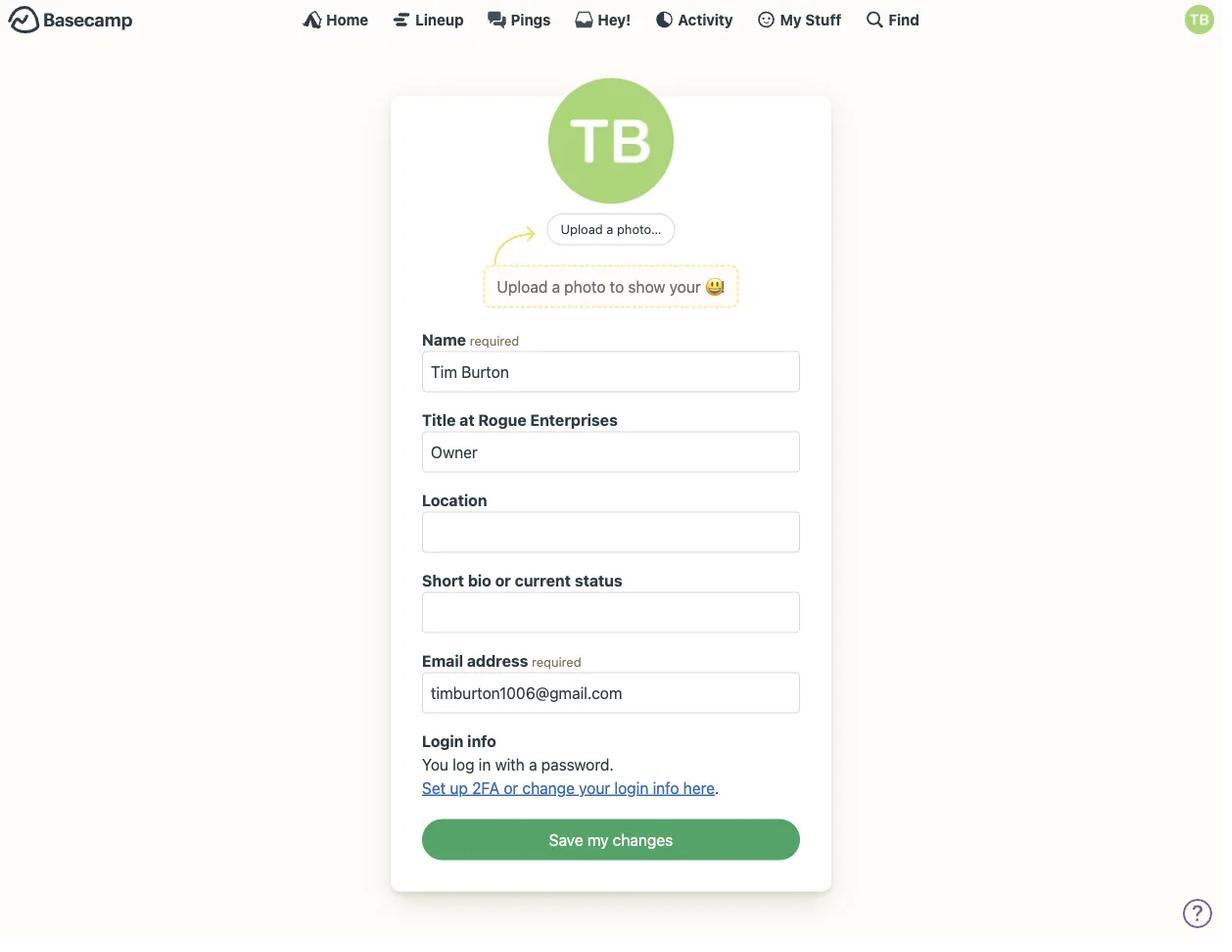 Task type: vqa. For each thing, say whether or not it's contained in the screenshot.
Overdue to-dos at top right
no



Task type: locate. For each thing, give the bounding box(es) containing it.
0 horizontal spatial info
[[467, 732, 496, 750]]

a left photo
[[552, 277, 560, 296]]

address
[[467, 651, 528, 670]]

rogue
[[478, 410, 527, 429]]

required right name
[[470, 333, 519, 348]]

set up 2fa or change your login info here link
[[422, 779, 715, 797]]

None text field
[[422, 351, 800, 392]]

my
[[780, 11, 802, 28]]

my stuff
[[780, 11, 842, 28]]

2 vertical spatial a
[[529, 755, 537, 774]]

a left photo…
[[607, 222, 614, 237]]

None submit
[[422, 819, 800, 861]]

your
[[670, 277, 701, 296], [579, 779, 610, 797]]

to
[[610, 277, 624, 296]]

0 horizontal spatial a
[[529, 755, 537, 774]]

upload left photo
[[497, 277, 548, 296]]

1 horizontal spatial required
[[532, 654, 581, 669]]

or
[[495, 571, 511, 590], [504, 779, 518, 797]]

hey! button
[[574, 10, 631, 29]]

0 vertical spatial required
[[470, 333, 519, 348]]

upload for upload a photo to show your 😃!
[[497, 277, 548, 296]]

0 vertical spatial your
[[670, 277, 701, 296]]

your left 😃! at the top of the page
[[670, 277, 701, 296]]

find button
[[865, 10, 920, 29]]

Title at Rogue Enterprises text field
[[422, 432, 800, 473]]

0 vertical spatial upload
[[561, 222, 603, 237]]

in
[[479, 755, 491, 774]]

Location text field
[[422, 512, 800, 553]]

2 horizontal spatial a
[[607, 222, 614, 237]]

upload inside button
[[561, 222, 603, 237]]

a right with
[[529, 755, 537, 774]]

.
[[715, 779, 719, 797]]

a inside upload a photo… button
[[607, 222, 614, 237]]

find
[[889, 11, 920, 28]]

change
[[523, 779, 575, 797]]

1 horizontal spatial info
[[653, 779, 679, 797]]

a inside the login info you log in with              a password. set up 2fa or change your login info here .
[[529, 755, 537, 774]]

bio
[[468, 571, 492, 590]]

2fa
[[472, 779, 500, 797]]

1 vertical spatial a
[[552, 277, 560, 296]]

1 vertical spatial or
[[504, 779, 518, 797]]

None email field
[[422, 672, 800, 714]]

info
[[467, 732, 496, 750], [653, 779, 679, 797]]

Short bio or current status text field
[[422, 592, 800, 633]]

or down with
[[504, 779, 518, 797]]

a
[[607, 222, 614, 237], [552, 277, 560, 296], [529, 755, 537, 774]]

0 horizontal spatial your
[[579, 779, 610, 797]]

1 horizontal spatial upload
[[561, 222, 603, 237]]

hey!
[[598, 11, 631, 28]]

a for photo…
[[607, 222, 614, 237]]

stuff
[[805, 11, 842, 28]]

with
[[495, 755, 525, 774]]

0 horizontal spatial required
[[470, 333, 519, 348]]

pings
[[511, 11, 551, 28]]

required right address
[[532, 654, 581, 669]]

0 horizontal spatial upload
[[497, 277, 548, 296]]

short bio or current status
[[422, 571, 623, 590]]

main element
[[0, 0, 1222, 38]]

activity link
[[655, 10, 733, 29]]

tim burton image
[[1185, 5, 1215, 34]]

or right bio
[[495, 571, 511, 590]]

1 horizontal spatial a
[[552, 277, 560, 296]]

1 vertical spatial upload
[[497, 277, 548, 296]]

log
[[453, 755, 475, 774]]

location
[[422, 491, 487, 509]]

current
[[515, 571, 571, 590]]

or inside the login info you log in with              a password. set up 2fa or change your login info here .
[[504, 779, 518, 797]]

1 vertical spatial required
[[532, 654, 581, 669]]

1 vertical spatial your
[[579, 779, 610, 797]]

upload
[[561, 222, 603, 237], [497, 277, 548, 296]]

password.
[[541, 755, 614, 774]]

my stuff button
[[757, 10, 842, 29]]

info up in
[[467, 732, 496, 750]]

upload left photo…
[[561, 222, 603, 237]]

login info you log in with              a password. set up 2fa or change your login info here .
[[422, 732, 719, 797]]

0 vertical spatial or
[[495, 571, 511, 590]]

required inside email address required
[[532, 654, 581, 669]]

required
[[470, 333, 519, 348], [532, 654, 581, 669]]

activity
[[678, 11, 733, 28]]

0 vertical spatial a
[[607, 222, 614, 237]]

your down 'password.'
[[579, 779, 610, 797]]

here
[[683, 779, 715, 797]]

0 vertical spatial info
[[467, 732, 496, 750]]

info left here
[[653, 779, 679, 797]]



Task type: describe. For each thing, give the bounding box(es) containing it.
lineup
[[416, 11, 464, 28]]

title
[[422, 410, 456, 429]]

😃!
[[705, 277, 725, 296]]

switch accounts image
[[8, 5, 133, 35]]

pings button
[[487, 10, 551, 29]]

name
[[422, 330, 466, 349]]

1 vertical spatial info
[[653, 779, 679, 797]]

your inside the login info you log in with              a password. set up 2fa or change your login info here .
[[579, 779, 610, 797]]

photo…
[[617, 222, 662, 237]]

short
[[422, 571, 464, 590]]

title at rogue enterprises
[[422, 410, 618, 429]]

login
[[615, 779, 649, 797]]

show
[[628, 277, 666, 296]]

login
[[422, 732, 464, 750]]

email address required
[[422, 651, 581, 670]]

up
[[450, 779, 468, 797]]

a for photo
[[552, 277, 560, 296]]

name required
[[422, 330, 519, 349]]

at
[[460, 410, 475, 429]]

email
[[422, 651, 463, 670]]

photo
[[564, 277, 606, 296]]

home link
[[303, 10, 368, 29]]

upload for upload a photo…
[[561, 222, 603, 237]]

upload a photo to show your 😃!
[[497, 277, 725, 296]]

you
[[422, 755, 449, 774]]

upload a photo… button
[[547, 214, 675, 245]]

upload a photo…
[[561, 222, 662, 237]]

required inside name required
[[470, 333, 519, 348]]

tim burton image
[[549, 78, 674, 204]]

lineup link
[[392, 10, 464, 29]]

1 horizontal spatial your
[[670, 277, 701, 296]]

status
[[575, 571, 623, 590]]

enterprises
[[530, 410, 618, 429]]

home
[[326, 11, 368, 28]]

set
[[422, 779, 446, 797]]



